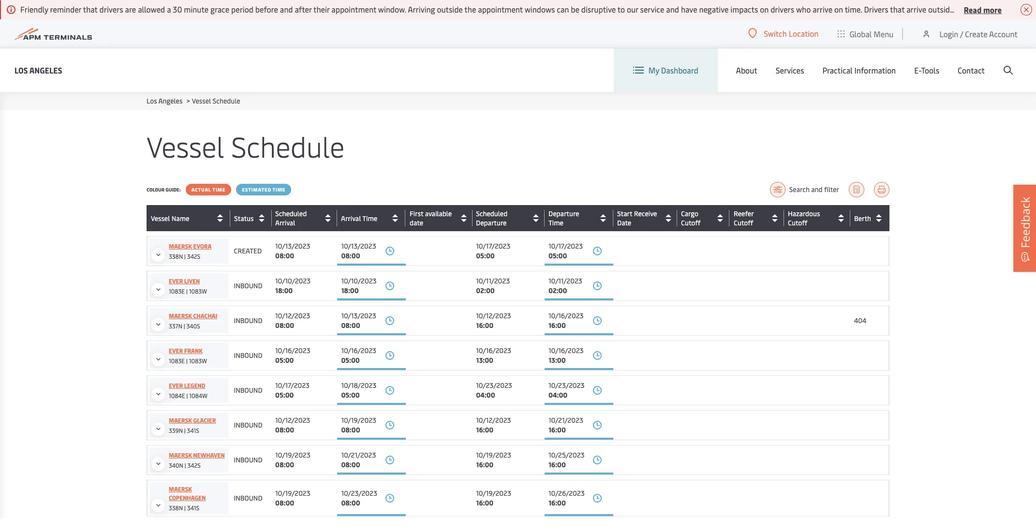 Task type: vqa. For each thing, say whether or not it's contained in the screenshot.
Inbound corresponding to 10/23/2023
yes



Task type: locate. For each thing, give the bounding box(es) containing it.
arrival
[[341, 214, 361, 223], [341, 214, 361, 223], [275, 218, 295, 227], [275, 218, 295, 227]]

0 horizontal spatial 10/10/2023
[[275, 276, 311, 285]]

0 horizontal spatial and
[[280, 4, 293, 15]]

| right 1084e
[[186, 392, 188, 400]]

0 vertical spatial angeles
[[29, 65, 62, 75]]

3 inbound from the top
[[234, 351, 262, 360]]

switch location
[[764, 28, 819, 39]]

0 horizontal spatial drivers
[[99, 4, 123, 15]]

| inside maersk glacier 339n | 341s
[[184, 427, 186, 434]]

scheduled departure button for first status button from right scheduled arrival "button" arrival time button
[[476, 209, 542, 227]]

1 reefer cutoff button from the left
[[734, 209, 782, 227]]

2 first available date from the left
[[410, 209, 452, 227]]

1 vertical spatial 10/12/2023 16:00
[[476, 416, 511, 434]]

1 horizontal spatial los
[[147, 96, 157, 105]]

1083w for 05:00
[[189, 357, 207, 365]]

1 ever from the top
[[169, 277, 183, 285]]

appointment
[[332, 4, 376, 15], [478, 4, 523, 15], [974, 4, 1019, 15]]

2 reefer cutoff from the left
[[734, 209, 754, 227]]

start for first status button's start receive date button
[[617, 209, 632, 218]]

vessel
[[192, 96, 211, 105], [147, 127, 224, 165], [151, 214, 170, 223], [151, 214, 170, 223]]

2 10/12/2023 16:00 from the top
[[476, 416, 511, 434]]

|
[[184, 253, 186, 260], [186, 287, 188, 295], [184, 322, 185, 330], [186, 357, 188, 365], [186, 392, 188, 400], [184, 427, 186, 434], [185, 461, 186, 469], [184, 504, 186, 512]]

341s inside maersk glacier 339n | 341s
[[187, 427, 199, 434]]

2 ever from the top
[[169, 347, 183, 355]]

scheduled arrival button
[[275, 209, 335, 227], [275, 209, 335, 227]]

1083e down liven
[[169, 287, 185, 295]]

appointment left window.
[[332, 4, 376, 15]]

berth button for start receive date button corresponding to first status button from right cargo cutoff button
[[854, 210, 887, 226]]

10/16/2023
[[549, 311, 584, 320], [275, 346, 310, 355], [341, 346, 376, 355], [476, 346, 511, 355], [549, 346, 584, 355]]

maersk inside maersk copenhagen 338n | 341s
[[169, 485, 192, 493]]

1 horizontal spatial 10/11/2023
[[549, 276, 582, 285]]

10/13/2023 08:00 for 10/12/2023
[[341, 311, 376, 330]]

341s down copenhagen
[[187, 504, 199, 512]]

10/23/2023 04:00
[[476, 381, 512, 400], [549, 381, 585, 400]]

arrive right the who
[[813, 4, 833, 15]]

2 338n from the top
[[169, 504, 183, 512]]

1 vertical spatial 1083e
[[169, 357, 185, 365]]

7 inbound from the top
[[234, 493, 262, 503]]

filter
[[824, 185, 839, 194]]

time right estimated
[[273, 186, 286, 193]]

1 horizontal spatial their
[[956, 4, 972, 15]]

338n inside maersk copenhagen 338n | 341s
[[169, 504, 183, 512]]

maersk inside maersk chachai 337n | 340s
[[169, 312, 192, 320]]

338n down copenhagen
[[169, 504, 183, 512]]

berth
[[854, 214, 871, 223], [854, 214, 871, 223]]

10/19/2023 16:00 for 10/25/2023
[[476, 450, 511, 469]]

1 vertical spatial 10/19/2023 08:00
[[275, 450, 310, 469]]

1 departure time button from the left
[[549, 209, 611, 227]]

berth button
[[854, 210, 887, 226], [854, 210, 887, 226]]

2 10/19/2023 16:00 from the top
[[476, 489, 511, 507]]

| down copenhagen
[[184, 504, 186, 512]]

1 start from the left
[[617, 209, 632, 218]]

1 horizontal spatial 10/10/2023 18:00
[[341, 276, 377, 295]]

a
[[167, 4, 171, 15]]

1 start receive date from the left
[[617, 209, 657, 227]]

1 inbound from the top
[[234, 281, 262, 290]]

first
[[409, 209, 423, 218], [410, 209, 423, 218]]

2 on from the left
[[834, 4, 843, 15]]

reefer for "reefer cutoff" button associated with start receive date button corresponding to first status button from right cargo cutoff button
[[734, 209, 754, 218]]

| for 10/25/2023 16:00
[[185, 461, 186, 469]]

hazardous for first status button from right
[[788, 209, 820, 218]]

1 horizontal spatial 13:00
[[549, 356, 566, 365]]

1 horizontal spatial 18:00
[[341, 286, 359, 295]]

2 their from the left
[[956, 4, 972, 15]]

0 horizontal spatial that
[[83, 4, 98, 15]]

ever inside ever legend 1084e | 1084w
[[169, 382, 183, 389]]

available for first status button from right
[[425, 209, 452, 218]]

search
[[789, 185, 810, 194]]

that right drivers
[[890, 4, 905, 15]]

first available date for first status button from right scheduled arrival "button" arrival time button
[[410, 209, 452, 227]]

and left after
[[280, 4, 293, 15]]

2 hazardous from the left
[[788, 209, 820, 218]]

first available date
[[409, 209, 452, 227], [410, 209, 452, 227]]

341s
[[187, 427, 199, 434], [187, 504, 199, 512]]

reefer for first status button's start receive date button's cargo cutoff button "reefer cutoff" button
[[734, 209, 754, 218]]

1 status from the left
[[234, 214, 254, 223]]

arrive right drivers
[[907, 4, 926, 15]]

cargo cutoff
[[681, 209, 701, 227], [681, 209, 701, 227]]

0 horizontal spatial arrive
[[813, 4, 833, 15]]

1 horizontal spatial 10/21/2023
[[549, 416, 583, 425]]

scheduled arrival button for first status button
[[275, 209, 335, 227]]

2 hazardous cutoff from the left
[[788, 209, 820, 227]]

2 status button from the left
[[234, 210, 269, 226]]

0 horizontal spatial 04:00
[[476, 390, 495, 400]]

10/13/2023
[[275, 241, 310, 251], [341, 241, 376, 251], [341, 311, 376, 320]]

| inside maersk copenhagen 338n | 341s
[[184, 504, 186, 512]]

1 reefer cutoff from the left
[[734, 209, 754, 227]]

on left time.
[[834, 4, 843, 15]]

1 vertical spatial 1083w
[[189, 357, 207, 365]]

1083e inside ever liven 1083e | 1083w
[[169, 287, 185, 295]]

ever left liven
[[169, 277, 183, 285]]

1 horizontal spatial that
[[890, 4, 905, 15]]

1 10/12/2023 16:00 from the top
[[476, 311, 511, 330]]

0 vertical spatial los
[[15, 65, 28, 75]]

first available date button for scheduled departure button associated with first status button from right scheduled arrival "button" arrival time button
[[410, 209, 470, 227]]

1 first available date button from the left
[[409, 209, 470, 227]]

1 vertical spatial angeles
[[158, 96, 183, 105]]

2 time from the left
[[273, 186, 286, 193]]

1 1083w from the top
[[189, 287, 207, 295]]

1 338n from the top
[[169, 253, 183, 260]]

10/16/2023 16:00
[[549, 311, 584, 330]]

0 vertical spatial 10/12/2023 16:00
[[476, 311, 511, 330]]

1 18:00 from the left
[[275, 286, 293, 295]]

cargo cutoff for first status button
[[681, 209, 701, 227]]

10/12/2023 08:00 for 10/13/2023
[[275, 311, 310, 330]]

2 arrive from the left
[[907, 4, 926, 15]]

0 vertical spatial 10/19/2023 16:00
[[476, 450, 511, 469]]

10/16/2023 13:00
[[476, 346, 511, 365], [549, 346, 584, 365]]

2 hazardous cutoff button from the left
[[788, 209, 848, 227]]

0 horizontal spatial on
[[760, 4, 769, 15]]

scheduled
[[275, 209, 307, 218], [275, 209, 307, 218], [476, 209, 508, 218], [476, 209, 508, 218]]

1 10/10/2023 from the left
[[275, 276, 311, 285]]

341s down glacier
[[187, 427, 199, 434]]

1 vertical spatial 10/21/2023
[[341, 450, 376, 460]]

5 inbound from the top
[[234, 420, 262, 430]]

4 inbound from the top
[[234, 386, 262, 395]]

los for los angeles
[[15, 65, 28, 75]]

status button
[[234, 210, 269, 226], [234, 210, 269, 226]]

0 horizontal spatial 02:00
[[476, 286, 495, 295]]

| right 340n
[[185, 461, 186, 469]]

vessel name for first status button from right
[[151, 214, 189, 223]]

maersk up 340n
[[169, 451, 192, 459]]

cutoff
[[681, 218, 701, 227], [681, 218, 701, 227], [734, 218, 753, 227], [734, 218, 753, 227], [788, 218, 807, 227], [788, 218, 808, 227]]

| inside maersk chachai 337n | 340s
[[184, 322, 185, 330]]

2 10/12/2023 08:00 from the top
[[275, 416, 310, 434]]

1 reefer from the left
[[734, 209, 754, 218]]

10/21/2023 for 08:00
[[341, 450, 376, 460]]

hazardous
[[788, 209, 820, 218], [788, 209, 820, 218]]

and left have
[[666, 4, 679, 15]]

maersk inside maersk glacier 339n | 341s
[[169, 417, 192, 424]]

| inside ever legend 1084e | 1084w
[[186, 392, 188, 400]]

10/21/2023 up 10/25/2023
[[549, 416, 583, 425]]

10/19/2023 08:00
[[341, 416, 376, 434], [275, 450, 310, 469], [275, 489, 310, 507]]

services button
[[776, 48, 804, 92]]

2 status from the left
[[234, 214, 254, 223]]

4 maersk from the top
[[169, 451, 192, 459]]

0 horizontal spatial 10/11/2023 02:00
[[476, 276, 510, 295]]

0 horizontal spatial 10/23/2023
[[341, 489, 377, 498]]

1 horizontal spatial arrive
[[907, 4, 926, 15]]

to
[[618, 4, 625, 15]]

10/19/2023 08:00 for 10/23/2023
[[275, 489, 310, 507]]

feedback
[[1017, 197, 1033, 248]]

1 horizontal spatial 10/10/2023
[[341, 276, 377, 285]]

arrival time for first status button from right scheduled arrival "button" arrival time button
[[341, 214, 377, 223]]

1 date from the left
[[617, 218, 631, 227]]

10/13/2023 08:00
[[275, 241, 310, 260], [341, 241, 376, 260], [341, 311, 376, 330]]

my dashboard
[[649, 65, 698, 75]]

| right 337n
[[184, 322, 185, 330]]

appointment up account
[[974, 4, 1019, 15]]

0 horizontal spatial 10/23/2023 04:00
[[476, 381, 512, 400]]

1 horizontal spatial drivers
[[771, 4, 794, 15]]

1 first available date from the left
[[409, 209, 452, 227]]

2 appointment from the left
[[478, 4, 523, 15]]

| for 10/23/2023 04:00
[[186, 392, 188, 400]]

1 on from the left
[[760, 4, 769, 15]]

0 vertical spatial 10/12/2023 08:00
[[275, 311, 310, 330]]

0 horizontal spatial appointment
[[332, 4, 376, 15]]

| down liven
[[186, 287, 188, 295]]

| inside maersk newhaven 340n | 342s
[[185, 461, 186, 469]]

1 horizontal spatial 02:00
[[549, 286, 567, 295]]

| inside ever frank 1083e | 1083w
[[186, 357, 188, 365]]

2 maersk from the top
[[169, 312, 192, 320]]

338n up ever liven 1083e | 1083w
[[169, 253, 183, 260]]

2 berth from the left
[[854, 214, 871, 223]]

1 341s from the top
[[187, 427, 199, 434]]

0 horizontal spatial outside
[[437, 4, 463, 15]]

338n inside maersk evora 338n | 342s
[[169, 253, 183, 260]]

342s inside maersk newhaven 340n | 342s
[[187, 461, 201, 469]]

ever left frank
[[169, 347, 183, 355]]

1 10/23/2023 04:00 from the left
[[476, 381, 512, 400]]

0 horizontal spatial angeles
[[29, 65, 62, 75]]

1 1083e from the top
[[169, 287, 185, 295]]

ever legend 1084e | 1084w
[[169, 382, 208, 400]]

| for 10/11/2023 02:00
[[186, 287, 188, 295]]

342s inside maersk evora 338n | 342s
[[187, 253, 200, 260]]

1 vertical spatial 338n
[[169, 504, 183, 512]]

first for first status button
[[409, 209, 423, 218]]

ever up 1084e
[[169, 382, 183, 389]]

1 horizontal spatial angeles
[[158, 96, 183, 105]]

08:00 inside 10/23/2023 08:00
[[341, 498, 360, 507]]

drivers left are
[[99, 4, 123, 15]]

3 ever from the top
[[169, 382, 183, 389]]

10/17/2023
[[476, 241, 510, 251], [549, 241, 583, 251], [275, 381, 310, 390]]

1 horizontal spatial appointment
[[478, 4, 523, 15]]

0 vertical spatial 10/21/2023
[[549, 416, 583, 425]]

departure
[[549, 209, 579, 218], [549, 209, 579, 218], [476, 218, 507, 227], [476, 218, 507, 227]]

10/19/2023 08:00 for 10/21/2023
[[275, 450, 310, 469]]

2 start from the left
[[617, 209, 632, 218]]

that
[[83, 4, 98, 15], [890, 4, 905, 15]]

scheduled arrival
[[275, 209, 307, 227], [275, 209, 307, 227]]

reefer cutoff button for first status button's start receive date button's cargo cutoff button
[[734, 209, 782, 227]]

scheduled departure button
[[476, 209, 542, 227], [476, 209, 542, 227]]

2 horizontal spatial 10/17/2023 05:00
[[549, 241, 583, 260]]

1 horizontal spatial 10/17/2023 05:00
[[476, 241, 510, 260]]

16:00 inside 10/16/2023 16:00
[[549, 321, 566, 330]]

2 horizontal spatial and
[[811, 185, 823, 194]]

342s down evora
[[187, 253, 200, 260]]

5 maersk from the top
[[169, 485, 192, 493]]

start receive date for first status button's start receive date button
[[617, 209, 657, 227]]

estimated
[[242, 186, 271, 193]]

16:00 inside 10/25/2023 16:00
[[549, 460, 566, 469]]

0 horizontal spatial 13:00
[[476, 356, 493, 365]]

0 horizontal spatial 10/10/2023 18:00
[[275, 276, 311, 295]]

0 horizontal spatial 10/16/2023 13:00
[[476, 346, 511, 365]]

1 status button from the left
[[234, 210, 269, 226]]

maersk up 339n
[[169, 417, 192, 424]]

scheduled arrival button for first status button from right
[[275, 209, 335, 227]]

10/18/2023 05:00
[[341, 381, 377, 400]]

2 1083e from the top
[[169, 357, 185, 365]]

08:00
[[275, 251, 294, 260], [341, 251, 360, 260], [275, 321, 294, 330], [341, 321, 360, 330], [275, 425, 294, 434], [341, 425, 360, 434], [275, 460, 294, 469], [341, 460, 360, 469], [275, 498, 294, 507], [341, 498, 360, 507]]

1 hazardous cutoff button from the left
[[788, 209, 848, 227]]

start for start receive date button corresponding to first status button from right
[[617, 209, 632, 218]]

close alert image
[[1021, 4, 1032, 15]]

1 horizontal spatial 10/16/2023 05:00
[[341, 346, 376, 365]]

1083w inside ever frank 1083e | 1083w
[[189, 357, 207, 365]]

2 18:00 from the left
[[341, 286, 359, 295]]

10/12/2023 16:00 for 10/21/2023
[[476, 416, 511, 434]]

status
[[234, 214, 254, 223], [234, 214, 254, 223]]

1 horizontal spatial outside
[[928, 4, 954, 15]]

scheduled departure for start receive date button corresponding to first status button from right
[[476, 209, 508, 227]]

1 horizontal spatial 10/16/2023 13:00
[[549, 346, 584, 365]]

2 start receive date from the left
[[617, 209, 657, 227]]

1 hazardous from the left
[[788, 209, 820, 218]]

ever
[[169, 277, 183, 285], [169, 347, 183, 355], [169, 382, 183, 389]]

scheduled departure
[[476, 209, 508, 227], [476, 209, 508, 227]]

maersk for 10/26/2023
[[169, 485, 192, 493]]

2 departure time button from the left
[[549, 209, 611, 227]]

1 horizontal spatial on
[[834, 4, 843, 15]]

ever inside ever frank 1083e | 1083w
[[169, 347, 183, 355]]

1083w
[[189, 287, 207, 295], [189, 357, 207, 365]]

2 inbound from the top
[[234, 316, 262, 325]]

2 horizontal spatial appointment
[[974, 4, 1019, 15]]

berth for start receive date button corresponding to first status button from right cargo cutoff button
[[854, 214, 871, 223]]

10/16/2023 05:00
[[275, 346, 310, 365], [341, 346, 376, 365]]

0 horizontal spatial los
[[15, 65, 28, 75]]

0 vertical spatial 1083w
[[189, 287, 207, 295]]

1083w inside ever liven 1083e | 1083w
[[189, 287, 207, 295]]

10/13/2023 08:00 for 10/13/2023
[[341, 241, 376, 260]]

| down frank
[[186, 357, 188, 365]]

1 departure time from the left
[[549, 209, 579, 227]]

1 horizontal spatial 04:00
[[549, 390, 568, 400]]

name for first status button from right
[[172, 214, 189, 223]]

10/21/2023 up 10/23/2023 08:00
[[341, 450, 376, 460]]

start receive date button
[[617, 209, 675, 227], [617, 209, 675, 227]]

appointment right 'the'
[[478, 4, 523, 15]]

0 vertical spatial los angeles link
[[15, 64, 62, 76]]

inbound for 10/19/2023
[[234, 420, 262, 430]]

2 vertical spatial ever
[[169, 382, 183, 389]]

ever liven 1083e | 1083w
[[169, 277, 207, 295]]

2 vertical spatial 10/19/2023 08:00
[[275, 489, 310, 507]]

1083w down liven
[[189, 287, 207, 295]]

1 vertical spatial los
[[147, 96, 157, 105]]

1 horizontal spatial 10/23/2023 04:00
[[549, 381, 585, 400]]

arrival time button for scheduled arrival "button" associated with first status button
[[341, 210, 403, 226]]

1 vertical spatial 10/12/2023 08:00
[[275, 416, 310, 434]]

1 vertical spatial los angeles link
[[147, 96, 183, 105]]

| up liven
[[184, 253, 186, 260]]

| for 10/17/2023 05:00
[[184, 253, 186, 260]]

hazardous cutoff button for berth button associated with first status button's start receive date button's cargo cutoff button
[[788, 209, 848, 227]]

1 vertical spatial 10/19/2023 16:00
[[476, 489, 511, 507]]

6 inbound from the top
[[234, 455, 262, 464]]

0 horizontal spatial 18:00
[[275, 286, 293, 295]]

maersk up 337n
[[169, 312, 192, 320]]

341s inside maersk copenhagen 338n | 341s
[[187, 504, 199, 512]]

340n
[[169, 461, 183, 469]]

1 drivers from the left
[[99, 4, 123, 15]]

name
[[172, 214, 189, 223], [172, 214, 189, 223]]

| inside maersk evora 338n | 342s
[[184, 253, 186, 260]]

1 berth from the left
[[854, 214, 871, 223]]

3 maersk from the top
[[169, 417, 192, 424]]

338n
[[169, 253, 183, 260], [169, 504, 183, 512]]

1 10/11/2023 02:00 from the left
[[476, 276, 510, 295]]

maersk
[[169, 242, 192, 250], [169, 312, 192, 320], [169, 417, 192, 424], [169, 451, 192, 459], [169, 485, 192, 493]]

341s for 10/19/2023 08:00
[[187, 504, 199, 512]]

1 horizontal spatial time
[[273, 186, 286, 193]]

0 horizontal spatial time
[[213, 186, 226, 193]]

2 date from the left
[[410, 218, 423, 227]]

more
[[983, 4, 1002, 15]]

1 vertical spatial 342s
[[187, 461, 201, 469]]

that right reminder
[[83, 4, 98, 15]]

read more
[[964, 4, 1002, 15]]

time right actual
[[213, 186, 226, 193]]

2 reefer cutoff button from the left
[[734, 209, 782, 227]]

1 time from the left
[[213, 186, 226, 193]]

ever inside ever liven 1083e | 1083w
[[169, 277, 183, 285]]

10/12/2023 16:00 for 10/16/2023
[[476, 311, 511, 330]]

2 341s from the top
[[187, 504, 199, 512]]

1083e down frank
[[169, 357, 185, 365]]

arrive
[[813, 4, 833, 15], [907, 4, 926, 15]]

2 start receive date button from the left
[[617, 209, 675, 227]]

first for first status button from right
[[410, 209, 423, 218]]

10/10/2023
[[275, 276, 311, 285], [341, 276, 377, 285]]

2 first from the left
[[410, 209, 423, 218]]

| right 339n
[[184, 427, 186, 434]]

receive
[[634, 209, 657, 218], [634, 209, 657, 218]]

maersk for 10/21/2023
[[169, 417, 192, 424]]

10/12/2023
[[275, 311, 310, 320], [476, 311, 511, 320], [275, 416, 310, 425], [476, 416, 511, 425]]

maersk left evora
[[169, 242, 192, 250]]

login / create account link
[[922, 19, 1018, 48]]

maersk inside maersk newhaven 340n | 342s
[[169, 451, 192, 459]]

1 hazardous cutoff from the left
[[788, 209, 820, 227]]

maersk up copenhagen
[[169, 485, 192, 493]]

0 vertical spatial 342s
[[187, 253, 200, 260]]

10/12/2023 08:00
[[275, 311, 310, 330], [275, 416, 310, 434]]

angeles
[[29, 65, 62, 75], [158, 96, 183, 105]]

vessel schedule
[[147, 127, 345, 165]]

1 vertical spatial ever
[[169, 347, 183, 355]]

0 vertical spatial 341s
[[187, 427, 199, 434]]

their right after
[[313, 4, 330, 15]]

e-tools
[[914, 65, 939, 75]]

2 reefer from the left
[[734, 209, 754, 218]]

2 first available date button from the left
[[410, 209, 470, 227]]

scheduled departure button for arrival time button associated with scheduled arrival "button" associated with first status button
[[476, 209, 542, 227]]

account
[[989, 28, 1018, 39]]

1083e inside ever frank 1083e | 1083w
[[169, 357, 185, 365]]

date for start receive date button corresponding to first status button from right
[[617, 218, 631, 227]]

maersk evora 338n | 342s
[[169, 242, 212, 260]]

maersk chachai 337n | 340s
[[169, 312, 217, 330]]

1 10/12/2023 08:00 from the top
[[275, 311, 310, 330]]

drivers left the who
[[771, 4, 794, 15]]

0 horizontal spatial 10/21/2023
[[341, 450, 376, 460]]

scheduled arrival for first status button
[[275, 209, 307, 227]]

1083w down frank
[[189, 357, 207, 365]]

| inside ever liven 1083e | 1083w
[[186, 287, 188, 295]]

0 vertical spatial 10/19/2023 08:00
[[341, 416, 376, 434]]

cargo cutoff button for first status button's start receive date button
[[681, 209, 727, 227]]

vessel name for first status button
[[151, 214, 189, 223]]

their
[[313, 4, 330, 15], [956, 4, 972, 15]]

date
[[409, 218, 423, 227], [410, 218, 423, 227]]

0 horizontal spatial 10/16/2023 05:00
[[275, 346, 310, 365]]

ever frank 1083e | 1083w
[[169, 347, 207, 365]]

342s
[[187, 253, 200, 260], [187, 461, 201, 469]]

arrival time button for first status button from right scheduled arrival "button"
[[341, 210, 403, 226]]

342s for inbound
[[187, 461, 201, 469]]

1 horizontal spatial and
[[666, 4, 679, 15]]

1 berth button from the left
[[854, 210, 887, 226]]

maersk inside maersk evora 338n | 342s
[[169, 242, 192, 250]]

0 horizontal spatial their
[[313, 4, 330, 15]]

global
[[850, 28, 872, 39]]

02:00
[[476, 286, 495, 295], [549, 286, 567, 295]]

vessel name button
[[151, 210, 228, 226], [151, 210, 228, 226]]

0 vertical spatial ever
[[169, 277, 183, 285]]

and left filter
[[811, 185, 823, 194]]

342s right 340n
[[187, 461, 201, 469]]

their up /
[[956, 4, 972, 15]]

0 horizontal spatial 10/11/2023
[[476, 276, 510, 285]]

outside up login
[[928, 4, 954, 15]]

friendly reminder that drivers are allowed a 30 minute grace period before and after their appointment window. arriving outside the appointment windows can be disruptive to our service and have negative impacts on drivers who arrive on time. drivers that arrive outside their appointment wind
[[20, 4, 1036, 15]]

impacts
[[731, 4, 758, 15]]

cargo cutoff button
[[681, 209, 727, 227], [681, 209, 727, 227]]

0 vertical spatial 338n
[[169, 253, 183, 260]]

1 vertical spatial 341s
[[187, 504, 199, 512]]

1 maersk from the top
[[169, 242, 192, 250]]

time
[[213, 186, 226, 193], [273, 186, 286, 193]]

be
[[571, 4, 579, 15]]

on right impacts on the right top of the page
[[760, 4, 769, 15]]

maersk for 10/16/2023
[[169, 312, 192, 320]]

outside left 'the'
[[437, 4, 463, 15]]

hazardous cutoff button for berth button related to start receive date button corresponding to first status button from right cargo cutoff button
[[788, 209, 848, 227]]

1 first from the left
[[409, 209, 423, 218]]

0 vertical spatial 1083e
[[169, 287, 185, 295]]

1 horizontal spatial 10/11/2023 02:00
[[549, 276, 582, 295]]



Task type: describe. For each thing, give the bounding box(es) containing it.
los for los angeles > vessel schedule
[[147, 96, 157, 105]]

| for 10/26/2023 16:00
[[184, 504, 186, 512]]

menu
[[874, 28, 894, 39]]

who
[[796, 4, 811, 15]]

start receive date button for first status button from right
[[617, 209, 675, 227]]

my
[[649, 65, 659, 75]]

1083e for 10/16/2023 05:00
[[169, 357, 185, 365]]

about
[[736, 65, 757, 75]]

342s for created
[[187, 253, 200, 260]]

inbound for 10/21/2023
[[234, 455, 262, 464]]

inbound for 10/23/2023
[[234, 493, 262, 503]]

1 date from the left
[[409, 218, 423, 227]]

2 10/16/2023 13:00 from the left
[[549, 346, 584, 365]]

e-
[[914, 65, 921, 75]]

login
[[940, 28, 958, 39]]

inbound for 10/16/2023
[[234, 351, 262, 360]]

1 10/16/2023 05:00 from the left
[[275, 346, 310, 365]]

1083e for 10/10/2023 18:00
[[169, 287, 185, 295]]

tools
[[921, 65, 939, 75]]

/
[[960, 28, 963, 39]]

status for first status button from right
[[234, 214, 254, 223]]

created
[[234, 246, 262, 255]]

contact button
[[958, 48, 985, 92]]

30
[[173, 4, 182, 15]]

maersk for 10/25/2023
[[169, 451, 192, 459]]

| for 10/16/2023 13:00
[[186, 357, 188, 365]]

| for 10/16/2023 16:00
[[184, 322, 185, 330]]

1084w
[[189, 392, 208, 400]]

10/25/2023 16:00
[[549, 450, 585, 469]]

wind
[[1021, 4, 1036, 15]]

16:00 inside 10/21/2023 16:00
[[549, 425, 566, 434]]

information
[[855, 65, 896, 75]]

guide:
[[166, 186, 181, 193]]

and inside button
[[811, 185, 823, 194]]

cargo cutoff button for start receive date button corresponding to first status button from right
[[681, 209, 727, 227]]

16:00 inside '10/26/2023 16:00'
[[549, 498, 566, 507]]

scheduled departure for first status button's start receive date button
[[476, 209, 508, 227]]

1 10/10/2023 18:00 from the left
[[275, 276, 311, 295]]

2 10/23/2023 04:00 from the left
[[549, 381, 585, 400]]

10/18/2023
[[341, 381, 377, 390]]

2 outside from the left
[[928, 4, 954, 15]]

feedback button
[[1013, 184, 1036, 272]]

maersk copenhagen 338n | 341s
[[169, 485, 206, 512]]

before
[[255, 4, 278, 15]]

location
[[789, 28, 819, 39]]

inbound for 10/13/2023
[[234, 316, 262, 325]]

2 10/11/2023 02:00 from the left
[[549, 276, 582, 295]]

liven
[[184, 277, 200, 285]]

have
[[681, 4, 697, 15]]

10/12/2023 08:00 for 10/19/2023
[[275, 416, 310, 434]]

maersk newhaven 340n | 342s
[[169, 451, 225, 469]]

1 that from the left
[[83, 4, 98, 15]]

338n for inbound
[[169, 504, 183, 512]]

reminder
[[50, 4, 81, 15]]

2 departure time from the left
[[549, 209, 579, 227]]

0 horizontal spatial 10/17/2023
[[275, 381, 310, 390]]

10/13/2023 for 10/12/2023
[[341, 311, 376, 320]]

reefer cutoff button for start receive date button corresponding to first status button from right cargo cutoff button
[[734, 209, 782, 227]]

2 horizontal spatial 10/23/2023
[[549, 381, 585, 390]]

2 10/16/2023 05:00 from the left
[[341, 346, 376, 365]]

read
[[964, 4, 982, 15]]

los angeles
[[15, 65, 62, 75]]

departure time button for arrival time button associated with scheduled arrival "button" associated with first status button scheduled departure button
[[549, 209, 611, 227]]

time for estimated time
[[273, 186, 286, 193]]

>
[[187, 96, 190, 105]]

dashboard
[[661, 65, 698, 75]]

10/21/2023 for 16:00
[[549, 416, 583, 425]]

2 drivers from the left
[[771, 4, 794, 15]]

window.
[[378, 4, 406, 15]]

date for first status button's start receive date button
[[617, 218, 631, 227]]

period
[[231, 4, 253, 15]]

grace
[[210, 4, 229, 15]]

1 arrive from the left
[[813, 4, 833, 15]]

10/23/2023 08:00
[[341, 489, 377, 507]]

practical information
[[823, 65, 896, 75]]

338n for created
[[169, 253, 183, 260]]

1083w for 18:00
[[189, 287, 207, 295]]

contact
[[958, 65, 985, 75]]

1 horizontal spatial 10/17/2023
[[476, 241, 510, 251]]

read more button
[[964, 3, 1002, 15]]

2 10/10/2023 18:00 from the left
[[341, 276, 377, 295]]

1 their from the left
[[313, 4, 330, 15]]

search and filter button
[[770, 182, 839, 197]]

ever for 10/10/2023
[[169, 277, 183, 285]]

2 13:00 from the left
[[549, 356, 566, 365]]

evora
[[193, 242, 212, 250]]

maersk for 10/17/2023
[[169, 242, 192, 250]]

1 appointment from the left
[[332, 4, 376, 15]]

first available date for arrival time button associated with scheduled arrival "button" associated with first status button
[[409, 209, 452, 227]]

1 outside from the left
[[437, 4, 463, 15]]

available for first status button
[[425, 209, 452, 218]]

login / create account
[[940, 28, 1018, 39]]

1 04:00 from the left
[[476, 390, 495, 400]]

341s for 10/12/2023 08:00
[[187, 427, 199, 434]]

scheduled arrival for first status button from right
[[275, 209, 307, 227]]

10/26/2023
[[549, 489, 585, 498]]

1 horizontal spatial los angeles link
[[147, 96, 183, 105]]

service
[[640, 4, 664, 15]]

inbound for 10/18/2023
[[234, 386, 262, 395]]

05:00 inside 10/18/2023 05:00
[[341, 390, 360, 400]]

2 horizontal spatial 10/17/2023
[[549, 241, 583, 251]]

services
[[776, 65, 804, 75]]

colour
[[147, 186, 165, 193]]

friendly
[[20, 4, 48, 15]]

0 vertical spatial schedule
[[213, 96, 240, 105]]

start receive date for start receive date button corresponding to first status button from right
[[617, 209, 657, 227]]

10/13/2023 for 10/13/2023
[[341, 241, 376, 251]]

2 that from the left
[[890, 4, 905, 15]]

frank
[[184, 347, 203, 355]]

departure time button for scheduled departure button associated with first status button from right scheduled arrival "button" arrival time button
[[549, 209, 611, 227]]

10/21/2023 08:00
[[341, 450, 376, 469]]

arrival time for arrival time button associated with scheduled arrival "button" associated with first status button
[[341, 214, 378, 223]]

| for 10/21/2023 16:00
[[184, 427, 186, 434]]

create
[[965, 28, 988, 39]]

1 02:00 from the left
[[476, 286, 495, 295]]

10/26/2023 16:00
[[549, 489, 585, 507]]

berth button for first status button's start receive date button's cargo cutoff button
[[854, 210, 887, 226]]

0 horizontal spatial 10/17/2023 05:00
[[275, 381, 310, 400]]

practical information button
[[823, 48, 896, 92]]

2 10/11/2023 from the left
[[549, 276, 582, 285]]

10/21/2023 16:00
[[549, 416, 583, 434]]

switch
[[764, 28, 787, 39]]

angeles for los angeles
[[29, 65, 62, 75]]

1 horizontal spatial 10/23/2023
[[476, 381, 512, 390]]

name for first status button
[[172, 214, 189, 223]]

2 10/10/2023 from the left
[[341, 276, 377, 285]]

start receive date button for first status button
[[617, 209, 675, 227]]

339n
[[169, 427, 183, 434]]

allowed
[[138, 4, 165, 15]]

actual time
[[191, 186, 226, 193]]

legend
[[184, 382, 205, 389]]

maersk glacier 339n | 341s
[[169, 417, 216, 434]]

drivers
[[864, 4, 889, 15]]

angeles for los angeles > vessel schedule
[[158, 96, 183, 105]]

2 04:00 from the left
[[549, 390, 568, 400]]

1 10/16/2023 13:00 from the left
[[476, 346, 511, 365]]

copenhagen
[[169, 494, 206, 502]]

disruptive
[[581, 4, 616, 15]]

windows
[[525, 4, 555, 15]]

0 horizontal spatial los angeles link
[[15, 64, 62, 76]]

status for first status button
[[234, 214, 254, 223]]

time for actual time
[[213, 186, 226, 193]]

my dashboard button
[[633, 48, 698, 92]]

340s
[[186, 322, 200, 330]]

1 10/11/2023 from the left
[[476, 276, 510, 285]]

can
[[557, 4, 569, 15]]

first available date button for arrival time button associated with scheduled arrival "button" associated with first status button scheduled departure button
[[409, 209, 470, 227]]

global menu
[[850, 28, 894, 39]]

the
[[465, 4, 476, 15]]

newhaven
[[193, 451, 225, 459]]

10/25/2023
[[549, 450, 585, 460]]

switch location button
[[748, 28, 819, 39]]

1 13:00 from the left
[[476, 356, 493, 365]]

3 appointment from the left
[[974, 4, 1019, 15]]

1084e
[[169, 392, 185, 400]]

berth for first status button's start receive date button's cargo cutoff button
[[854, 214, 871, 223]]

08:00 inside 10/21/2023 08:00
[[341, 460, 360, 469]]

global menu button
[[828, 19, 903, 48]]

ever for 10/17/2023
[[169, 382, 183, 389]]

los angeles > vessel schedule
[[147, 96, 240, 105]]

2 02:00 from the left
[[549, 286, 567, 295]]

chachai
[[193, 312, 217, 320]]

actual
[[191, 186, 211, 193]]

search and filter
[[789, 185, 839, 194]]

our
[[627, 4, 638, 15]]

glacier
[[193, 417, 216, 424]]

10/19/2023 16:00 for 10/26/2023
[[476, 489, 511, 507]]

time.
[[845, 4, 862, 15]]

1 vertical spatial schedule
[[231, 127, 345, 165]]

minute
[[184, 4, 209, 15]]

ever for 10/16/2023
[[169, 347, 183, 355]]

arriving
[[408, 4, 435, 15]]

cargo cutoff for first status button from right
[[681, 209, 701, 227]]



